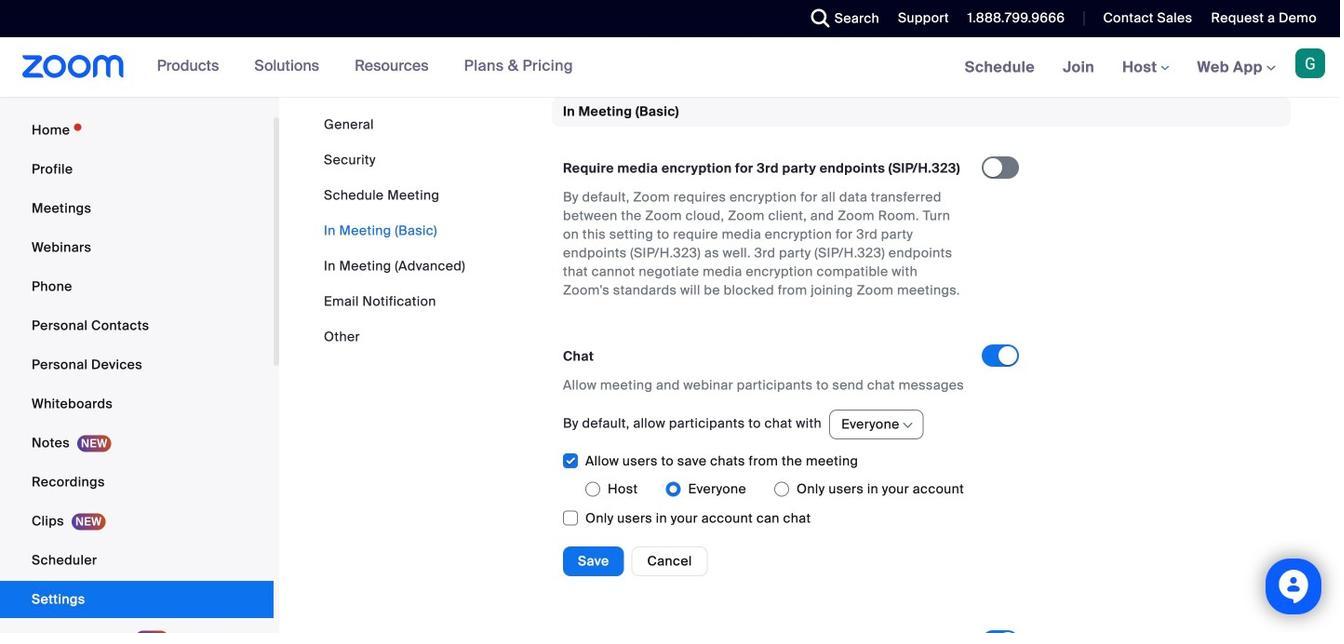 Task type: vqa. For each thing, say whether or not it's contained in the screenshot.
footer
no



Task type: describe. For each thing, give the bounding box(es) containing it.
product information navigation
[[143, 37, 587, 97]]

allow users to save chats from the meeting option group
[[586, 474, 982, 504]]

zoom logo image
[[22, 55, 124, 78]]

in meeting (basic) element
[[552, 97, 1291, 633]]

show options image
[[901, 418, 916, 433]]



Task type: locate. For each thing, give the bounding box(es) containing it.
banner
[[0, 37, 1341, 98]]

menu bar
[[324, 115, 466, 346]]

profile picture image
[[1296, 48, 1326, 78]]

meetings navigation
[[951, 37, 1341, 98]]

personal menu menu
[[0, 112, 274, 633]]



